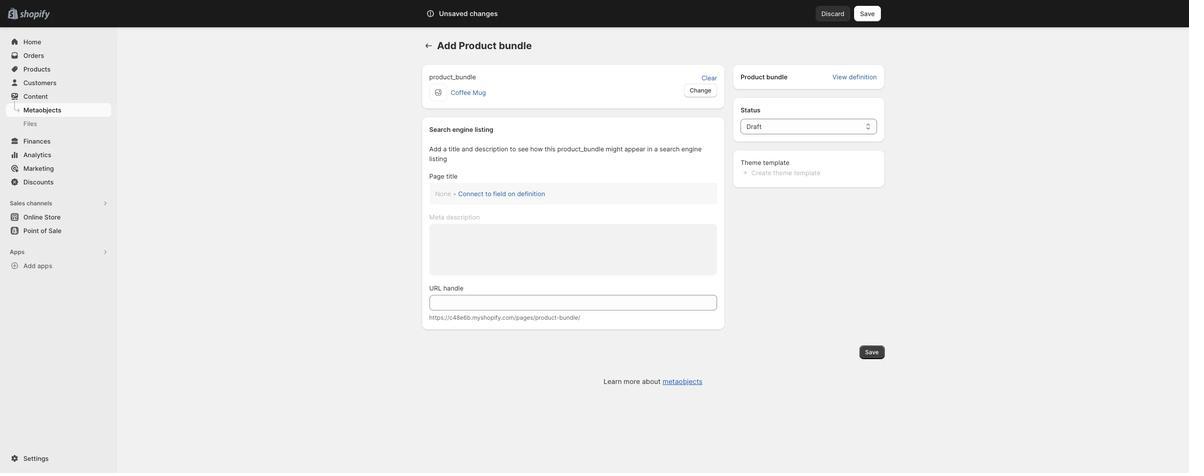 Task type: describe. For each thing, give the bounding box(es) containing it.
sales
[[10, 200, 25, 207]]

https://c48e6b.myshopify.com/pages/product-
[[429, 314, 559, 322]]

search for search engine listing
[[429, 126, 451, 134]]

1 vertical spatial title
[[446, 173, 458, 180]]

customers link
[[6, 76, 111, 90]]

search
[[660, 145, 680, 153]]

field
[[493, 190, 506, 198]]

to inside add a title and description to see how this product_bundle might appear in a search engine listing
[[510, 145, 516, 153]]

point of sale
[[23, 227, 61, 235]]

0 vertical spatial save button
[[854, 6, 881, 21]]

1 vertical spatial description
[[446, 214, 480, 221]]

metaobjects link
[[6, 103, 111, 117]]

point of sale link
[[6, 224, 111, 238]]

apps
[[37, 262, 52, 270]]

view
[[832, 73, 847, 81]]

discounts
[[23, 178, 54, 186]]

add apps button
[[6, 259, 111, 273]]

analytics
[[23, 151, 51, 159]]

metaobjects link
[[663, 378, 702, 386]]

sales channels button
[[6, 197, 111, 211]]

finances
[[23, 137, 51, 145]]

of
[[41, 227, 47, 235]]

see
[[518, 145, 529, 153]]

marketing link
[[6, 162, 111, 176]]

URL handle text field
[[429, 295, 717, 311]]

1 vertical spatial product
[[741, 73, 765, 81]]

meta description
[[429, 214, 480, 221]]

url
[[429, 285, 442, 293]]

metaobjects
[[663, 378, 702, 386]]

products
[[23, 65, 51, 73]]

1 a from the left
[[443, 145, 447, 153]]

files
[[23, 120, 37, 128]]

product_bundle inside add a title and description to see how this product_bundle might appear in a search engine listing
[[557, 145, 604, 153]]

customers
[[23, 79, 57, 87]]

template
[[763, 159, 789, 167]]

sales channels
[[10, 200, 52, 207]]

orders
[[23, 52, 44, 59]]

1 horizontal spatial definition
[[849, 73, 877, 81]]

handle
[[443, 285, 464, 293]]

sale
[[48, 227, 61, 235]]

unsaved
[[439, 9, 468, 18]]

add for add product bundle
[[437, 40, 457, 52]]

none
[[435, 190, 451, 198]]

engine inside add a title and description to see how this product_bundle might appear in a search engine listing
[[681, 145, 702, 153]]

view definition
[[832, 73, 877, 81]]

meta
[[429, 214, 444, 221]]

home link
[[6, 35, 111, 49]]

draft
[[746, 123, 762, 131]]

add for add a title and description to see how this product_bundle might appear in a search engine listing
[[429, 145, 441, 153]]

settings
[[23, 455, 49, 463]]

connect to field on definition link
[[452, 187, 551, 201]]

search button
[[453, 6, 736, 21]]

1 vertical spatial definition
[[517, 190, 545, 198]]

metaobjects
[[23, 106, 61, 114]]

content link
[[6, 90, 111, 103]]

files link
[[6, 117, 111, 131]]

finances link
[[6, 135, 111, 148]]

0 vertical spatial bundle
[[499, 40, 532, 52]]

might
[[606, 145, 623, 153]]

coffee
[[451, 89, 471, 97]]

products link
[[6, 62, 111, 76]]

home
[[23, 38, 41, 46]]

2 a from the left
[[654, 145, 658, 153]]

product bundle
[[741, 73, 788, 81]]

page title
[[429, 173, 458, 180]]

orders link
[[6, 49, 111, 62]]

change
[[690, 87, 711, 94]]

change button
[[684, 84, 717, 98]]

this
[[545, 145, 556, 153]]

in
[[647, 145, 652, 153]]

shopify image
[[20, 10, 50, 20]]

theme
[[741, 159, 761, 167]]

clear button
[[696, 71, 723, 85]]

mug
[[473, 89, 486, 97]]

connect
[[458, 190, 484, 198]]



Task type: locate. For each thing, give the bounding box(es) containing it.
add product bundle
[[437, 40, 532, 52]]

a right in
[[654, 145, 658, 153]]

point of sale button
[[0, 224, 117, 238]]

store
[[44, 214, 61, 221]]

how
[[530, 145, 543, 153]]

and
[[462, 145, 473, 153]]

a left and
[[443, 145, 447, 153]]

product_bundle up coffee
[[429, 73, 476, 81]]

1 vertical spatial engine
[[681, 145, 702, 153]]

discounts link
[[6, 176, 111, 189]]

unsaved changes
[[439, 9, 498, 18]]

title left and
[[449, 145, 460, 153]]

description down connect
[[446, 214, 480, 221]]

coffee mug link
[[451, 89, 486, 97]]

1 horizontal spatial engine
[[681, 145, 702, 153]]

1 horizontal spatial to
[[510, 145, 516, 153]]

1 vertical spatial product_bundle
[[557, 145, 604, 153]]

1 vertical spatial save
[[865, 349, 879, 356]]

online store button
[[0, 211, 117, 224]]

url handle
[[429, 285, 464, 293]]

point
[[23, 227, 39, 235]]

0 horizontal spatial bundle
[[499, 40, 532, 52]]

page
[[429, 173, 444, 180]]

0 horizontal spatial a
[[443, 145, 447, 153]]

0 horizontal spatial engine
[[452, 126, 473, 134]]

definition right view
[[849, 73, 877, 81]]

add
[[437, 40, 457, 52], [429, 145, 441, 153], [23, 262, 36, 270]]

1 vertical spatial search
[[429, 126, 451, 134]]

apps button
[[6, 246, 111, 259]]

product up status
[[741, 73, 765, 81]]

0 vertical spatial add
[[437, 40, 457, 52]]

listing down the 'mug'
[[475, 126, 493, 134]]

add a title and description to see how this product_bundle might appear in a search engine listing
[[429, 145, 702, 163]]

online store link
[[6, 211, 111, 224]]

on
[[508, 190, 515, 198]]

1 vertical spatial add
[[429, 145, 441, 153]]

0 vertical spatial save
[[860, 10, 875, 18]]

1 horizontal spatial product_bundle
[[557, 145, 604, 153]]

title inside add a title and description to see how this product_bundle might appear in a search engine listing
[[449, 145, 460, 153]]

save
[[860, 10, 875, 18], [865, 349, 879, 356]]

add down the 'unsaved'
[[437, 40, 457, 52]]

0 horizontal spatial search
[[429, 126, 451, 134]]

0 vertical spatial product_bundle
[[429, 73, 476, 81]]

1 vertical spatial bundle
[[766, 73, 788, 81]]

product down changes
[[459, 40, 497, 52]]

bundle
[[499, 40, 532, 52], [766, 73, 788, 81]]

search for search
[[469, 10, 490, 18]]

description right and
[[475, 145, 508, 153]]

0 vertical spatial description
[[475, 145, 508, 153]]

1 horizontal spatial a
[[654, 145, 658, 153]]

0 vertical spatial product
[[459, 40, 497, 52]]

title
[[449, 145, 460, 153], [446, 173, 458, 180]]

https://c48e6b.myshopify.com/pages/product-bundle/
[[429, 314, 580, 322]]

coffee mug
[[451, 89, 486, 97]]

listing inside add a title and description to see how this product_bundle might appear in a search engine listing
[[429, 155, 447, 163]]

clear
[[701, 74, 717, 82]]

product
[[459, 40, 497, 52], [741, 73, 765, 81]]

to left "see"
[[510, 145, 516, 153]]

analytics link
[[6, 148, 111, 162]]

status
[[741, 106, 761, 114]]

search engine listing
[[429, 126, 493, 134]]

online store
[[23, 214, 61, 221]]

add left apps
[[23, 262, 36, 270]]

engine right search
[[681, 145, 702, 153]]

more
[[624, 378, 640, 386]]

1 vertical spatial save button
[[859, 346, 885, 360]]

listing up page
[[429, 155, 447, 163]]

marketing
[[23, 165, 54, 173]]

learn
[[604, 378, 622, 386]]

1 horizontal spatial listing
[[475, 126, 493, 134]]

learn more about metaobjects
[[604, 378, 702, 386]]

search
[[469, 10, 490, 18], [429, 126, 451, 134]]

search inside button
[[469, 10, 490, 18]]

discard
[[821, 10, 845, 18]]

listing
[[475, 126, 493, 134], [429, 155, 447, 163]]

bundle/
[[559, 314, 580, 322]]

add for add apps
[[23, 262, 36, 270]]

engine
[[452, 126, 473, 134], [681, 145, 702, 153]]

0 vertical spatial to
[[510, 145, 516, 153]]

add inside add apps button
[[23, 262, 36, 270]]

1 horizontal spatial product
[[741, 73, 765, 81]]

definition right on
[[517, 190, 545, 198]]

add inside add a title and description to see how this product_bundle might appear in a search engine listing
[[429, 145, 441, 153]]

settings link
[[6, 452, 111, 466]]

changes
[[470, 9, 498, 18]]

•
[[453, 190, 456, 198]]

0 vertical spatial engine
[[452, 126, 473, 134]]

1 vertical spatial to
[[485, 190, 491, 198]]

add up page
[[429, 145, 441, 153]]

0 vertical spatial definition
[[849, 73, 877, 81]]

product_bundle right this
[[557, 145, 604, 153]]

discard button
[[816, 6, 850, 21]]

about
[[642, 378, 661, 386]]

1 horizontal spatial search
[[469, 10, 490, 18]]

Meta description text field
[[429, 224, 717, 276]]

content
[[23, 93, 48, 100]]

0 vertical spatial search
[[469, 10, 490, 18]]

0 vertical spatial title
[[449, 145, 460, 153]]

to left "field" on the top of page
[[485, 190, 491, 198]]

a
[[443, 145, 447, 153], [654, 145, 658, 153]]

channels
[[27, 200, 52, 207]]

0 vertical spatial listing
[[475, 126, 493, 134]]

0 horizontal spatial product_bundle
[[429, 73, 476, 81]]

none • connect to field on definition
[[435, 190, 545, 198]]

0 horizontal spatial listing
[[429, 155, 447, 163]]

apps
[[10, 249, 25, 256]]

definition
[[849, 73, 877, 81], [517, 190, 545, 198]]

save for the top the save button
[[860, 10, 875, 18]]

0 horizontal spatial product
[[459, 40, 497, 52]]

appear
[[625, 145, 645, 153]]

1 horizontal spatial bundle
[[766, 73, 788, 81]]

0 horizontal spatial to
[[485, 190, 491, 198]]

save for the bottommost the save button
[[865, 349, 879, 356]]

product_bundle
[[429, 73, 476, 81], [557, 145, 604, 153]]

2 vertical spatial add
[[23, 262, 36, 270]]

title right page
[[446, 173, 458, 180]]

engine up and
[[452, 126, 473, 134]]

save button
[[854, 6, 881, 21], [859, 346, 885, 360]]

add apps
[[23, 262, 52, 270]]

1 vertical spatial listing
[[429, 155, 447, 163]]

theme template
[[741, 159, 789, 167]]

description inside add a title and description to see how this product_bundle might appear in a search engine listing
[[475, 145, 508, 153]]

0 horizontal spatial definition
[[517, 190, 545, 198]]

online
[[23, 214, 43, 221]]

view definition link
[[827, 70, 883, 84]]



Task type: vqa. For each thing, say whether or not it's contained in the screenshot.
dialog
no



